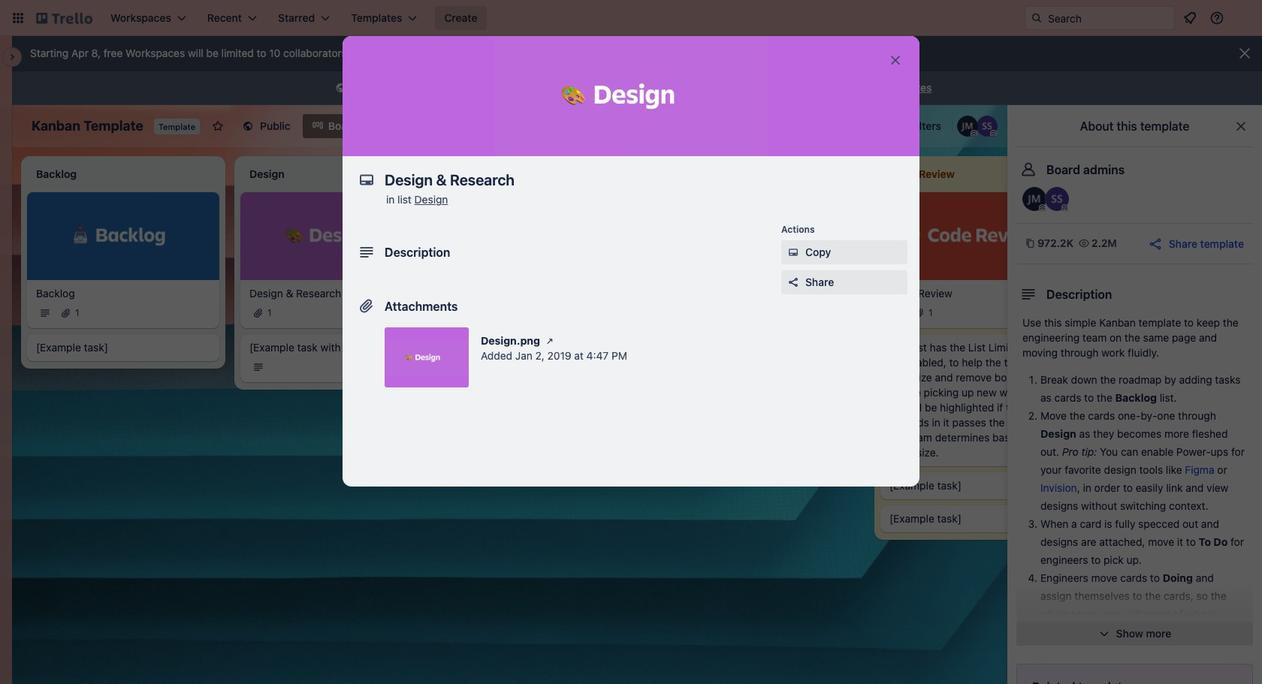 Task type: vqa. For each thing, say whether or not it's contained in the screenshot.


Task type: describe. For each thing, give the bounding box(es) containing it.
board for board admins
[[1047, 163, 1080, 177]]

fleshed
[[1192, 428, 1228, 440]]

0 horizontal spatial in
[[386, 193, 395, 206]]

for inside cards then move through code review when they're ready for a second set of eyes. the team can set a
[[1136, 662, 1150, 675]]

sm image for design.png
[[542, 334, 557, 349]]

template inside create board from template link
[[750, 81, 794, 94]]

power- inside this list has the list limits power- up enabled, to help the team prioritize and remove bottlenecks before picking up new work. the list will be highlighted if the number of cards in it passes the limit that the team determines based on team size.
[[1020, 341, 1055, 354]]

number
[[1025, 401, 1062, 414]]

the down before
[[890, 431, 905, 444]]

in list design
[[386, 193, 448, 206]]

becomes
[[1117, 428, 1162, 440]]

about
[[411, 47, 438, 59]]

are
[[1081, 536, 1097, 548]]

help
[[962, 356, 983, 369]]

0 vertical spatial be
[[206, 47, 219, 59]]

list
[[968, 341, 986, 354]]

highlighted
[[940, 401, 994, 414]]

use this simple kanban template to keep the engineering team on the same page and moving through work fluidly.
[[1023, 316, 1239, 359]]

the right the 'has'
[[950, 341, 966, 354]]

order
[[1094, 482, 1120, 494]]

one-
[[1118, 409, 1141, 422]]

pm
[[612, 349, 627, 362]]

pick
[[1104, 554, 1124, 567]]

code review link
[[890, 286, 1064, 301]]

and inside and assign themselves to the cards, so the whole team stays informed of who is working on what.
[[1196, 572, 1214, 585]]

kanban inside board name text box
[[32, 118, 80, 134]]

for inside you can enable power-ups for your favorite design tools like
[[1232, 446, 1245, 458]]

it inside the when a card is fully specced out and designs are attached, move it to
[[1177, 536, 1184, 548]]

board admins
[[1047, 163, 1125, 177]]

cards down up.
[[1121, 572, 1147, 585]]

team inside use this simple kanban template to keep the engineering team on the same page and moving through work fluidly.
[[1083, 331, 1107, 344]]

prioritize
[[890, 371, 932, 384]]

engineers
[[1041, 572, 1089, 585]]

Search field
[[1043, 7, 1174, 29]]

to inside 'for engineers to pick up.'
[[1091, 554, 1101, 567]]

do
[[1214, 536, 1228, 548]]

this for simple
[[1044, 316, 1062, 329]]

0 vertical spatial is
[[375, 81, 382, 94]]

template inside use this simple kanban template to keep the engineering team on the same page and moving through work fluidly.
[[1139, 316, 1181, 329]]

create board from template link
[[647, 76, 803, 100]]

a left second
[[1153, 662, 1158, 675]]

1 vertical spatial [example task] link
[[890, 478, 1064, 493]]

up.
[[1127, 554, 1142, 567]]

figma or invision
[[1041, 464, 1227, 494]]

create for create board from template
[[656, 81, 689, 94]]

team up bottlenecks in the right bottom of the page
[[1004, 356, 1028, 369]]

1 1 from the left
[[75, 307, 79, 318]]

limit
[[1008, 416, 1028, 429]]

the inside cards then move through code review when they're ready for a second set of eyes. the team can set a
[[1069, 680, 1088, 684]]

1 for code review
[[929, 307, 933, 318]]

cards,
[[1164, 590, 1194, 603]]

to inside the when a card is fully specced out and designs are attached, move it to
[[1186, 536, 1196, 548]]

public
[[260, 119, 291, 132]]

and inside the when a card is fully specced out and designs are attached, move it to
[[1201, 518, 1219, 530]]

moving
[[1023, 346, 1058, 359]]

doing
[[1163, 572, 1193, 585]]

in inside this list has the list limits power- up enabled, to help the team prioritize and remove bottlenecks before picking up new work. the list will be highlighted if the number of cards in it passes the limit that the team determines based on team size.
[[932, 416, 941, 429]]

description for use this simple kanban template to keep the engineering team on the same page and moving through work fluidly.
[[1047, 288, 1112, 301]]

roadmap
[[1119, 373, 1162, 386]]

2 vertical spatial [example task] link
[[890, 511, 1064, 526]]

of inside this list has the list limits power- up enabled, to help the team prioritize and remove bottlenecks before picking up new work. the list will be highlighted if the number of cards in it passes the limit that the team determines based on team size.
[[890, 416, 899, 429]]

backlog link
[[36, 286, 210, 301]]

list for in
[[398, 193, 412, 206]]

backlog for backlog
[[36, 287, 75, 299]]

favorite
[[1065, 464, 1101, 476]]

[example task] for [example task] 'link' to the bottom
[[890, 512, 962, 525]]

assign
[[1041, 590, 1072, 603]]

pro
[[1062, 446, 1079, 458]]

1 vertical spatial design
[[249, 287, 283, 299]]

copy
[[805, 246, 831, 258]]

out
[[1183, 518, 1199, 530]]

create for create
[[444, 11, 477, 24]]

size.
[[917, 446, 939, 459]]

actions
[[781, 224, 815, 235]]

move inside cards then move through code review when they're ready for a second set of eyes. the team can set a
[[1097, 644, 1123, 657]]

simple
[[1065, 316, 1097, 329]]

use
[[1023, 316, 1042, 329]]

cards inside move the cards one-by-one through design
[[1088, 409, 1115, 422]]

before
[[890, 386, 921, 399]]

code inside cards then move through code review when they're ready for a second set of eyes. the team can set a
[[1167, 644, 1194, 657]]

[example task with designs]
[[249, 341, 385, 354]]

limited
[[221, 47, 254, 59]]

enabled,
[[905, 356, 947, 369]]

on inside this list has the list limits power- up enabled, to help the team prioritize and remove bottlenecks before picking up new work. the list will be highlighted if the number of cards in it passes the limit that the team determines based on team size.
[[1025, 431, 1037, 444]]

1 vertical spatial stu smith (stusmith18) image
[[1045, 187, 1069, 211]]

engineers move cards to doing
[[1041, 572, 1193, 585]]

for left anyone
[[472, 81, 485, 94]]

move inside the when a card is fully specced out and designs are attached, move it to
[[1148, 536, 1174, 548]]

card
[[1080, 518, 1102, 530]]

board
[[692, 81, 721, 94]]

task] for top [example task] 'link'
[[84, 341, 108, 354]]

[example task with designs] link
[[249, 340, 424, 355]]

learn more about collaborator limits link
[[353, 47, 528, 59]]

2019
[[547, 349, 571, 362]]

workspaces
[[126, 47, 185, 59]]

[example task] for [example task] 'link' to the middle
[[890, 479, 962, 492]]

explore more templates
[[815, 81, 932, 94]]

filters
[[911, 119, 941, 132]]

8,
[[91, 47, 101, 59]]

same
[[1143, 331, 1169, 344]]

link
[[1166, 482, 1183, 494]]

review inside cards then move through code review when they're ready for a second set of eyes. the team can set a
[[1196, 644, 1233, 657]]

like
[[1166, 464, 1182, 476]]

0 horizontal spatial set
[[1138, 680, 1153, 684]]

collaborator
[[441, 47, 500, 59]]

more inside button
[[1146, 627, 1172, 640]]

when
[[1041, 662, 1067, 675]]

for inside 'for engineers to pick up.'
[[1231, 536, 1244, 548]]

explore
[[815, 81, 852, 94]]

based
[[993, 431, 1022, 444]]

can inside cards then move through code review when they're ready for a second set of eyes. the team can set a
[[1117, 680, 1135, 684]]

you
[[1100, 446, 1118, 458]]

break down the roadmap by adding tasks as cards to the
[[1041, 373, 1241, 404]]

this for template
[[1117, 119, 1137, 133]]

attached,
[[1099, 536, 1145, 548]]

more right "explore"
[[855, 81, 880, 94]]

designs for ,
[[1041, 500, 1078, 512]]

template inside share template 'button'
[[1200, 237, 1244, 250]]

starting apr 8, free workspaces will be limited to 10 collaborators. learn more about collaborator limits
[[30, 47, 528, 59]]

task
[[297, 341, 318, 354]]

free
[[104, 47, 123, 59]]

1 horizontal spatial set
[[1200, 662, 1215, 675]]

enable
[[1141, 446, 1174, 458]]

tip:
[[1082, 446, 1097, 458]]

fully
[[1115, 518, 1136, 530]]

primary element
[[0, 0, 1262, 36]]

more right learn on the left of the page
[[383, 47, 408, 59]]

backlog for backlog list.
[[1115, 391, 1157, 404]]

the right if
[[1006, 401, 1022, 414]]

to left copy.
[[600, 81, 610, 94]]

on right anyone
[[526, 81, 538, 94]]

they're
[[1070, 662, 1103, 675]]

invision
[[1041, 482, 1077, 494]]

1 vertical spatial jenny (jennymarshall15) image
[[836, 358, 854, 376]]

from
[[724, 81, 747, 94]]

working
[[1041, 626, 1079, 639]]

down
[[1071, 373, 1098, 386]]

list for this
[[913, 341, 927, 354]]

0 vertical spatial will
[[188, 47, 203, 59]]

share button
[[781, 270, 908, 295]]

and assign themselves to the cards, so the whole team stays informed of who is working on what.
[[1041, 572, 1227, 639]]

to inside , in order to easily link and view designs without switching context.
[[1123, 482, 1133, 494]]

show more button
[[1017, 622, 1253, 646]]

star or unstar board image
[[212, 120, 224, 132]]

or
[[1217, 464, 1227, 476]]

the down down
[[1097, 391, 1113, 404]]

design & research link
[[249, 286, 424, 301]]

create board from template
[[656, 81, 794, 94]]

they
[[1093, 428, 1114, 440]]

10
[[269, 47, 281, 59]]

tasks
[[1215, 373, 1241, 386]]

team left size.
[[890, 446, 914, 459]]

move
[[1041, 409, 1067, 422]]



Task type: locate. For each thing, give the bounding box(es) containing it.
1 vertical spatial designs
[[1041, 536, 1078, 548]]

0 horizontal spatial design
[[249, 287, 283, 299]]

create button
[[435, 6, 487, 30]]

as up tip:
[[1079, 428, 1090, 440]]

by-
[[1141, 409, 1157, 422]]

0 vertical spatial power-
[[1020, 341, 1055, 354]]

determines
[[935, 431, 990, 444]]

0 vertical spatial design
[[414, 193, 448, 206]]

cards then move through code review when they're ready for a second set of eyes. the team can set a
[[1041, 644, 1233, 684]]

1 vertical spatial description
[[1047, 288, 1112, 301]]

kanban template
[[32, 118, 143, 134]]

description down in list design
[[385, 246, 450, 259]]

ruby anderson (rubyanderson7) image
[[1235, 9, 1253, 27]]

4:47
[[587, 349, 609, 362]]

and up "so" at the bottom right of the page
[[1196, 572, 1214, 585]]

templates
[[883, 81, 932, 94]]

&
[[286, 287, 293, 299]]

board for board
[[328, 119, 358, 132]]

1 horizontal spatial code
[[1167, 644, 1194, 657]]

share template
[[1169, 237, 1244, 250]]

and
[[1199, 331, 1217, 344], [935, 371, 953, 384], [1186, 482, 1204, 494], [1201, 518, 1219, 530], [1196, 572, 1214, 585]]

sm image
[[333, 81, 348, 96]]

code inside code review link
[[890, 287, 915, 299]]

task] for [example task] 'link' to the bottom
[[937, 512, 962, 525]]

list
[[398, 193, 412, 206], [913, 341, 927, 354], [890, 401, 904, 414]]

1 vertical spatial in
[[932, 416, 941, 429]]

stu smith (stusmith18) image down board admins
[[1045, 187, 1069, 211]]

engineers
[[1041, 554, 1088, 567]]

1 horizontal spatial power-
[[1177, 446, 1211, 458]]

stu smith (stusmith18) image right filters
[[977, 116, 998, 137]]

can down ready
[[1117, 680, 1135, 684]]

1 horizontal spatial 1
[[267, 307, 272, 318]]

list down before
[[890, 401, 904, 414]]

show more
[[1116, 627, 1172, 640]]

the
[[541, 81, 556, 94], [1223, 316, 1239, 329], [1125, 331, 1140, 344], [950, 341, 966, 354], [986, 356, 1001, 369], [1100, 373, 1116, 386], [1097, 391, 1113, 404], [1006, 401, 1022, 414], [1070, 409, 1085, 422], [989, 416, 1005, 429], [890, 431, 905, 444], [1145, 590, 1161, 603], [1211, 590, 1227, 603]]

to inside and assign themselves to the cards, so the whole team stays informed of who is working on what.
[[1133, 590, 1142, 603]]

cards inside break down the roadmap by adding tasks as cards to the
[[1055, 391, 1082, 404]]

with
[[320, 341, 341, 354]]

0 horizontal spatial this
[[1044, 316, 1062, 329]]

more inside as they becomes more fleshed out.
[[1165, 428, 1189, 440]]

through inside cards then move through code review when they're ready for a second set of eyes. the team can set a
[[1126, 644, 1164, 657]]

1 horizontal spatial this
[[1117, 119, 1137, 133]]

added
[[481, 349, 512, 362]]

through down show more
[[1126, 644, 1164, 657]]

1 vertical spatial power-
[[1177, 446, 1211, 458]]

0 horizontal spatial template
[[84, 118, 143, 134]]

up
[[890, 356, 902, 369], [962, 386, 974, 399]]

so
[[1197, 590, 1208, 603]]

share inside 'button'
[[1169, 237, 1198, 250]]

and up picking
[[935, 371, 953, 384]]

work
[[1102, 346, 1125, 359]]

and inside use this simple kanban template to keep the engineering team on the same page and moving through work fluidly.
[[1199, 331, 1217, 344]]

designs inside , in order to easily link and view designs without switching context.
[[1041, 500, 1078, 512]]

, in order to easily link and view designs without switching context.
[[1041, 482, 1229, 512]]

pro tip:
[[1062, 446, 1097, 458]]

it inside this list has the list limits power- up enabled, to help the team prioritize and remove bottlenecks before picking up new work. the list will be highlighted if the number of cards in it passes the limit that the team determines based on team size.
[[943, 416, 950, 429]]

the inside move the cards one-by-one through design
[[1070, 409, 1085, 422]]

learn
[[353, 47, 380, 59]]

1 vertical spatial of
[[1174, 608, 1183, 621]]

your
[[1041, 464, 1062, 476]]

move down the 'specced' on the bottom right
[[1148, 536, 1174, 548]]

for
[[472, 81, 485, 94], [1232, 446, 1245, 458], [1231, 536, 1244, 548], [1136, 662, 1150, 675]]

jenny (jennymarshall15) image
[[1023, 187, 1047, 211]]

1 vertical spatial list
[[913, 341, 927, 354]]

team inside cards then move through code review when they're ready for a second set of eyes. the team can set a
[[1090, 680, 1115, 684]]

attachments
[[385, 300, 458, 313]]

of down before
[[890, 416, 899, 429]]

1 vertical spatial task]
[[937, 479, 962, 492]]

context.
[[1169, 500, 1209, 512]]

and down "figma" link
[[1186, 482, 1204, 494]]

1 horizontal spatial sm image
[[786, 245, 801, 260]]

0 notifications image
[[1181, 9, 1199, 27]]

1 for design & research
[[267, 307, 272, 318]]

1 horizontal spatial is
[[1104, 518, 1112, 530]]

0 horizontal spatial the
[[1029, 386, 1048, 399]]

to inside use this simple kanban template to keep the engineering team on the same page and moving through work fluidly.
[[1184, 316, 1194, 329]]

0 vertical spatial stu smith (stusmith18) image
[[977, 116, 998, 137]]

1 vertical spatial this
[[890, 341, 910, 354]]

this up engineering
[[1044, 316, 1062, 329]]

0 vertical spatial through
[[1061, 346, 1099, 359]]

will inside this list has the list limits power- up enabled, to help the team prioritize and remove bottlenecks before picking up new work. the list will be highlighted if the number of cards in it passes the limit that the team determines based on team size.
[[907, 401, 922, 414]]

a down second
[[1156, 680, 1161, 684]]

move down "what."
[[1097, 644, 1123, 657]]

0 horizontal spatial share
[[805, 276, 834, 289]]

move the cards one-by-one through design
[[1041, 409, 1216, 440]]

in up determines
[[932, 416, 941, 429]]

to inside this list has the list limits power- up enabled, to help the team prioritize and remove bottlenecks before picking up new work. the list will be highlighted if the number of cards in it passes the limit that the team determines based on team size.
[[949, 356, 959, 369]]

the left internet
[[541, 81, 556, 94]]

be down picking
[[925, 401, 937, 414]]

0 vertical spatial up
[[890, 356, 902, 369]]

power- up figma
[[1177, 446, 1211, 458]]

1 vertical spatial move
[[1091, 572, 1118, 585]]

a inside the when a card is fully specced out and designs are attached, move it to
[[1072, 518, 1077, 530]]

as
[[1041, 391, 1052, 404], [1079, 428, 1090, 440]]

of right second
[[1217, 662, 1227, 675]]

2 vertical spatial [example task]
[[890, 512, 962, 525]]

0 vertical spatial create
[[444, 11, 477, 24]]

0 vertical spatial as
[[1041, 391, 1052, 404]]

added jan 2, 2019 at 4:47 pm
[[481, 349, 627, 362]]

this list has the list limits power- up enabled, to help the team prioritize and remove bottlenecks before picking up new work. the list will be highlighted if the number of cards in it passes the limit that the team determines based on team size.
[[890, 341, 1062, 459]]

1 vertical spatial sm image
[[542, 334, 557, 349]]

backlog
[[36, 287, 75, 299], [1115, 391, 1157, 404]]

0 vertical spatial task]
[[84, 341, 108, 354]]

design inside move the cards one-by-one through design
[[1041, 428, 1077, 440]]

team down themselves
[[1072, 608, 1096, 621]]

2 horizontal spatial 1
[[929, 307, 933, 318]]

1 horizontal spatial list
[[890, 401, 904, 414]]

whole
[[1041, 608, 1069, 621]]

0 vertical spatial backlog
[[36, 287, 75, 299]]

admins
[[1083, 163, 1125, 177]]

through inside use this simple kanban template to keep the engineering team on the same page and moving through work fluidly.
[[1061, 346, 1099, 359]]

the up fluidly.
[[1125, 331, 1140, 344]]

power- down the use
[[1020, 341, 1055, 354]]

a left card
[[1072, 518, 1077, 530]]

sm image inside copy link
[[786, 245, 801, 260]]

designs down when
[[1041, 536, 1078, 548]]

1 horizontal spatial jenny (jennymarshall15) image
[[957, 116, 978, 137]]

to left pick
[[1091, 554, 1101, 567]]

stays
[[1099, 608, 1125, 621]]

review up the 'has'
[[918, 287, 953, 299]]

jenny (jennymarshall15) image left "prioritize"
[[836, 358, 854, 376]]

kanban up work
[[1099, 316, 1136, 329]]

0 vertical spatial this
[[351, 81, 372, 94]]

engineering
[[1023, 331, 1080, 344]]

kanban inside use this simple kanban template to keep the engineering team on the same page and moving through work fluidly.
[[1099, 316, 1136, 329]]

designs down the invision
[[1041, 500, 1078, 512]]

kanban down starting
[[32, 118, 80, 134]]

break
[[1041, 373, 1068, 386]]

sm image up added jan 2, 2019 at 4:47 pm
[[542, 334, 557, 349]]

1 horizontal spatial will
[[907, 401, 922, 414]]

template inside board name text box
[[84, 118, 143, 134]]

1 horizontal spatial up
[[962, 386, 974, 399]]

of left who
[[1174, 608, 1183, 621]]

in inside , in order to easily link and view designs without switching context.
[[1083, 482, 1092, 494]]

on up then
[[1082, 626, 1094, 639]]

to left 10
[[257, 47, 266, 59]]

this for this list has the list limits power- up enabled, to help the team prioritize and remove bottlenecks before picking up new work. the list will be highlighted if the number of cards in it passes the limit that the team determines based on team size.
[[890, 341, 910, 354]]

cards
[[1041, 644, 1069, 657]]

be left limited
[[206, 47, 219, 59]]

create inside button
[[444, 11, 477, 24]]

that
[[1031, 416, 1050, 429]]

to down design
[[1123, 482, 1133, 494]]

Board name text field
[[24, 114, 151, 138]]

1 vertical spatial kanban
[[1099, 316, 1136, 329]]

the right keep on the top of page
[[1223, 316, 1239, 329]]

0 horizontal spatial jenny (jennymarshall15) image
[[836, 358, 854, 376]]

0 vertical spatial review
[[918, 287, 953, 299]]

2.2m
[[1092, 237, 1117, 249]]

on inside and assign themselves to the cards, so the whole team stays informed of who is working on what.
[[1082, 626, 1094, 639]]

the up number
[[1029, 386, 1048, 399]]

the right "move"
[[1070, 409, 1085, 422]]

is inside the when a card is fully specced out and designs are attached, move it to
[[1104, 518, 1112, 530]]

share for share template
[[1169, 237, 1198, 250]]

1 vertical spatial as
[[1079, 428, 1090, 440]]

1 down backlog link
[[75, 307, 79, 318]]

1 horizontal spatial it
[[1177, 536, 1184, 548]]

0 vertical spatial set
[[1200, 662, 1215, 675]]

without
[[1081, 500, 1117, 512]]

copy.
[[612, 81, 638, 94]]

tools
[[1139, 464, 1163, 476]]

of inside cards then move through code review when they're ready for a second set of eyes. the team can set a
[[1217, 662, 1227, 675]]

to down down
[[1084, 391, 1094, 404]]

create up the collaborator on the left top
[[444, 11, 477, 24]]

filters button
[[888, 114, 946, 138]]

list.
[[1160, 391, 1177, 404]]

0 horizontal spatial code
[[890, 287, 915, 299]]

this
[[1117, 119, 1137, 133], [1044, 316, 1062, 329]]

2 1 from the left
[[267, 307, 272, 318]]

open information menu image
[[1210, 11, 1225, 26]]

1
[[75, 307, 79, 318], [267, 307, 272, 318], [929, 307, 933, 318]]

as up "move"
[[1041, 391, 1052, 404]]

new
[[977, 386, 997, 399]]

template
[[84, 118, 143, 134], [158, 122, 195, 131]]

this right 'about'
[[1117, 119, 1137, 133]]

share for share
[[805, 276, 834, 289]]

team inside and assign themselves to the cards, so the whole team stays informed of who is working on what.
[[1072, 608, 1096, 621]]

1 horizontal spatial share
[[1169, 237, 1198, 250]]

1 horizontal spatial in
[[932, 416, 941, 429]]

up up highlighted
[[962, 386, 974, 399]]

1 down code review
[[929, 307, 933, 318]]

to
[[1199, 536, 1211, 548]]

1 vertical spatial code
[[1167, 644, 1194, 657]]

this inside use this simple kanban template to keep the engineering team on the same page and moving through work fluidly.
[[1044, 316, 1062, 329]]

0 vertical spatial of
[[890, 416, 899, 429]]

0 horizontal spatial will
[[188, 47, 203, 59]]

0 horizontal spatial 1
[[75, 307, 79, 318]]

starting
[[30, 47, 69, 59]]

designs inside the when a card is fully specced out and designs are attached, move it to
[[1041, 536, 1078, 548]]

jenny (jennymarshall15) image
[[957, 116, 978, 137], [836, 358, 854, 376]]

0 vertical spatial list
[[398, 193, 412, 206]]

1 vertical spatial backlog
[[1115, 391, 1157, 404]]

can up design
[[1121, 446, 1138, 458]]

on
[[526, 81, 538, 94], [1110, 331, 1122, 344], [1025, 431, 1037, 444], [1082, 626, 1094, 639]]

0 horizontal spatial sm image
[[542, 334, 557, 349]]

1 horizontal spatial of
[[1174, 608, 1183, 621]]

0 vertical spatial [example task] link
[[36, 340, 210, 355]]

the
[[1029, 386, 1048, 399], [1069, 680, 1088, 684]]

2 vertical spatial of
[[1217, 662, 1227, 675]]

to left doing
[[1150, 572, 1160, 585]]

to do
[[1199, 536, 1228, 548]]

code up second
[[1167, 644, 1194, 657]]

1 horizontal spatial description
[[1047, 288, 1112, 301]]

0 vertical spatial kanban
[[32, 118, 80, 134]]

1 horizontal spatial this
[[890, 341, 910, 354]]

1 horizontal spatial template
[[158, 122, 195, 131]]

0 vertical spatial description
[[385, 246, 450, 259]]

1 vertical spatial this
[[1044, 316, 1062, 329]]

1 vertical spatial the
[[1069, 680, 1088, 684]]

figma
[[1185, 464, 1215, 476]]

1 horizontal spatial review
[[1196, 644, 1233, 657]]

and inside , in order to easily link and view designs without switching context.
[[1186, 482, 1204, 494]]

work.
[[1000, 386, 1026, 399]]

is right who
[[1209, 608, 1217, 621]]

1 horizontal spatial create
[[656, 81, 689, 94]]

is inside and assign themselves to the cards, so the whole team stays informed of who is working on what.
[[1209, 608, 1217, 621]]

0 horizontal spatial this
[[351, 81, 372, 94]]

passes
[[952, 416, 986, 429]]

set right second
[[1200, 662, 1215, 675]]

share inside button
[[805, 276, 834, 289]]

move
[[1148, 536, 1174, 548], [1091, 572, 1118, 585], [1097, 644, 1123, 657]]

designs for when
[[1041, 536, 1078, 548]]

1 designs from the top
[[1041, 500, 1078, 512]]

and inside this list has the list limits power- up enabled, to help the team prioritize and remove bottlenecks before picking up new work. the list will be highlighted if the number of cards in it passes the limit that the team determines based on team size.
[[935, 371, 953, 384]]

2 vertical spatial is
[[1209, 608, 1217, 621]]

0 vertical spatial designs
[[1041, 500, 1078, 512]]

power- inside you can enable power-ups for your favorite design tools like
[[1177, 446, 1211, 458]]

to left to
[[1186, 536, 1196, 548]]

stu smith (stusmith18) image
[[977, 116, 998, 137], [1045, 187, 1069, 211]]

apr
[[71, 47, 89, 59]]

as inside break down the roadmap by adding tasks as cards to the
[[1041, 391, 1052, 404]]

1 vertical spatial create
[[656, 81, 689, 94]]

a left public
[[385, 81, 391, 94]]

3 1 from the left
[[929, 307, 933, 318]]

figma link
[[1185, 464, 1215, 476]]

0 horizontal spatial power-
[[1020, 341, 1055, 354]]

this inside this list has the list limits power- up enabled, to help the team prioritize and remove bottlenecks before picking up new work. the list will be highlighted if the number of cards in it passes the limit that the team determines based on team size.
[[890, 341, 910, 354]]

2 horizontal spatial is
[[1209, 608, 1217, 621]]

will right the "workspaces"
[[188, 47, 203, 59]]

list up 'enabled,'
[[913, 341, 927, 354]]

0 vertical spatial share
[[1169, 237, 1198, 250]]

the inside this list has the list limits power- up enabled, to help the team prioritize and remove bottlenecks before picking up new work. the list will be highlighted if the number of cards in it passes the limit that the team determines based on team size.
[[1029, 386, 1048, 399]]

task] for [example task] 'link' to the middle
[[937, 479, 962, 492]]

0 horizontal spatial of
[[890, 416, 899, 429]]

be inside this list has the list limits power- up enabled, to help the team prioritize and remove bottlenecks before picking up new work. the list will be highlighted if the number of cards in it passes the limit that the team determines based on team size.
[[925, 401, 937, 414]]

set down show more
[[1138, 680, 1153, 684]]

this up 'enabled,'
[[890, 341, 910, 354]]

code
[[890, 287, 915, 299], [1167, 644, 1194, 657]]

design
[[414, 193, 448, 206], [249, 287, 283, 299], [1041, 428, 1077, 440]]

1 vertical spatial set
[[1138, 680, 1153, 684]]

when
[[1041, 518, 1069, 530]]

is left "fully"
[[1104, 518, 1112, 530]]

0 vertical spatial this
[[1117, 119, 1137, 133]]

it down the out
[[1177, 536, 1184, 548]]

through inside move the cards one-by-one through design
[[1178, 409, 1216, 422]]

on down that
[[1025, 431, 1037, 444]]

backlog list.
[[1115, 391, 1177, 404]]

this for this is a public template for anyone on the internet to copy.
[[351, 81, 372, 94]]

through up down
[[1061, 346, 1099, 359]]

on up work
[[1110, 331, 1122, 344]]

the down limits
[[986, 356, 1001, 369]]

informed
[[1127, 608, 1171, 621]]

1 vertical spatial board
[[1047, 163, 1080, 177]]

1 horizontal spatial stu smith (stusmith18) image
[[1045, 187, 1069, 211]]

description for design.png
[[385, 246, 450, 259]]

team up size.
[[908, 431, 932, 444]]

ups
[[1211, 446, 1229, 458]]

search image
[[1031, 12, 1043, 24]]

stu smith (stusmith18) image
[[409, 358, 427, 376]]

of
[[890, 416, 899, 429], [1174, 608, 1183, 621], [1217, 662, 1227, 675]]

cards up they
[[1088, 409, 1115, 422]]

1 down design & research
[[267, 307, 272, 318]]

of inside and assign themselves to the cards, so the whole team stays informed of who is working on what.
[[1174, 608, 1183, 621]]

0 horizontal spatial list
[[398, 193, 412, 206]]

1 vertical spatial it
[[1177, 536, 1184, 548]]

through up fleshed
[[1178, 409, 1216, 422]]

can inside you can enable power-ups for your favorite design tools like
[[1121, 446, 1138, 458]]

cards down before
[[902, 416, 929, 429]]

2 horizontal spatial of
[[1217, 662, 1227, 675]]

0 vertical spatial in
[[386, 193, 395, 206]]

0 vertical spatial jenny (jennymarshall15) image
[[957, 116, 978, 137]]

create left board
[[656, 81, 689, 94]]

0 horizontal spatial review
[[918, 287, 953, 299]]

[example task] for top [example task] 'link'
[[36, 341, 108, 354]]

2 vertical spatial task]
[[937, 512, 962, 525]]

who
[[1186, 608, 1207, 621]]

review up second
[[1196, 644, 1233, 657]]

it
[[943, 416, 950, 429], [1177, 536, 1184, 548]]

1 vertical spatial share
[[805, 276, 834, 289]]

review
[[918, 287, 953, 299], [1196, 644, 1233, 657]]

2 horizontal spatial through
[[1178, 409, 1216, 422]]

for right do
[[1231, 536, 1244, 548]]

in right ,
[[1083, 482, 1092, 494]]

sm image
[[786, 245, 801, 260], [542, 334, 557, 349]]

1 vertical spatial is
[[1104, 518, 1112, 530]]

1 horizontal spatial kanban
[[1099, 316, 1136, 329]]

then
[[1072, 644, 1094, 657]]

the down if
[[989, 416, 1005, 429]]

cards inside this list has the list limits power- up enabled, to help the team prioritize and remove bottlenecks before picking up new work. the list will be highlighted if the number of cards in it passes the limit that the team determines based on team size.
[[902, 416, 929, 429]]

sm image for actions
[[786, 245, 801, 260]]

the right down
[[1100, 373, 1116, 386]]

team down simple
[[1083, 331, 1107, 344]]

the down they're
[[1069, 680, 1088, 684]]

to up page on the right of page
[[1184, 316, 1194, 329]]

remove
[[956, 371, 992, 384]]

by
[[1165, 373, 1176, 386]]

the up informed
[[1145, 590, 1161, 603]]

fluidly.
[[1128, 346, 1159, 359]]

code down copy link
[[890, 287, 915, 299]]

on inside use this simple kanban template to keep the engineering team on the same page and moving through work fluidly.
[[1110, 331, 1122, 344]]

0 horizontal spatial be
[[206, 47, 219, 59]]

0 horizontal spatial as
[[1041, 391, 1052, 404]]

as inside as they becomes more fleshed out.
[[1079, 428, 1090, 440]]

if
[[997, 401, 1003, 414]]

and up to do
[[1201, 518, 1219, 530]]

for right ups
[[1232, 446, 1245, 458]]

to inside break down the roadmap by adding tasks as cards to the
[[1084, 391, 1094, 404]]

easily
[[1136, 482, 1163, 494]]

the right "so" at the bottom right of the page
[[1211, 590, 1227, 603]]

template left star or unstar board image
[[158, 122, 195, 131]]

1 horizontal spatial as
[[1079, 428, 1090, 440]]

1 vertical spatial review
[[1196, 644, 1233, 657]]

more down one
[[1165, 428, 1189, 440]]

None text field
[[377, 167, 873, 194]]

2 designs from the top
[[1041, 536, 1078, 548]]

0 horizontal spatial backlog
[[36, 287, 75, 299]]

1 horizontal spatial the
[[1069, 680, 1088, 684]]

it up determines
[[943, 416, 950, 429]]

team down they're
[[1090, 680, 1115, 684]]

board left the admins
[[1047, 163, 1080, 177]]

1 vertical spatial [example task]
[[890, 479, 962, 492]]



